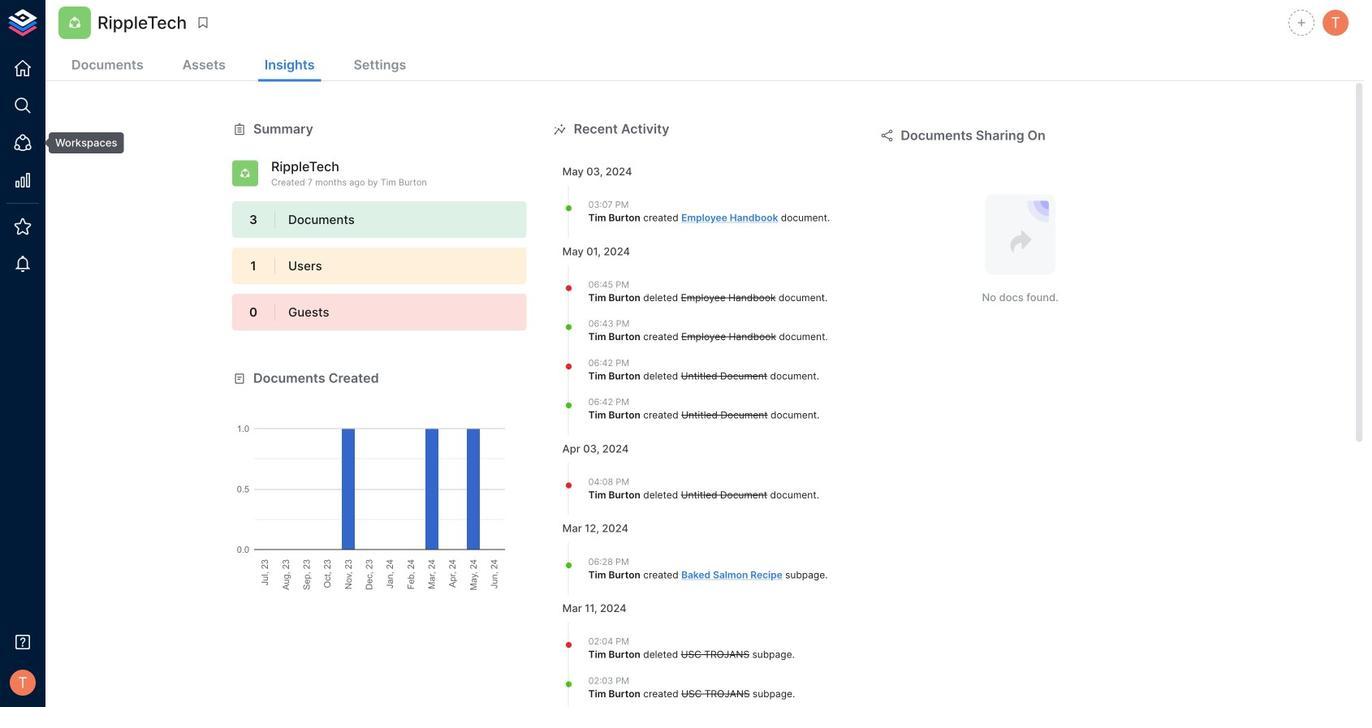 Task type: describe. For each thing, give the bounding box(es) containing it.
bookmark image
[[196, 15, 210, 30]]

a chart. image
[[232, 388, 527, 591]]



Task type: vqa. For each thing, say whether or not it's contained in the screenshot.
for to the top
no



Task type: locate. For each thing, give the bounding box(es) containing it.
tooltip
[[37, 132, 124, 154]]

a chart. element
[[232, 388, 527, 591]]



